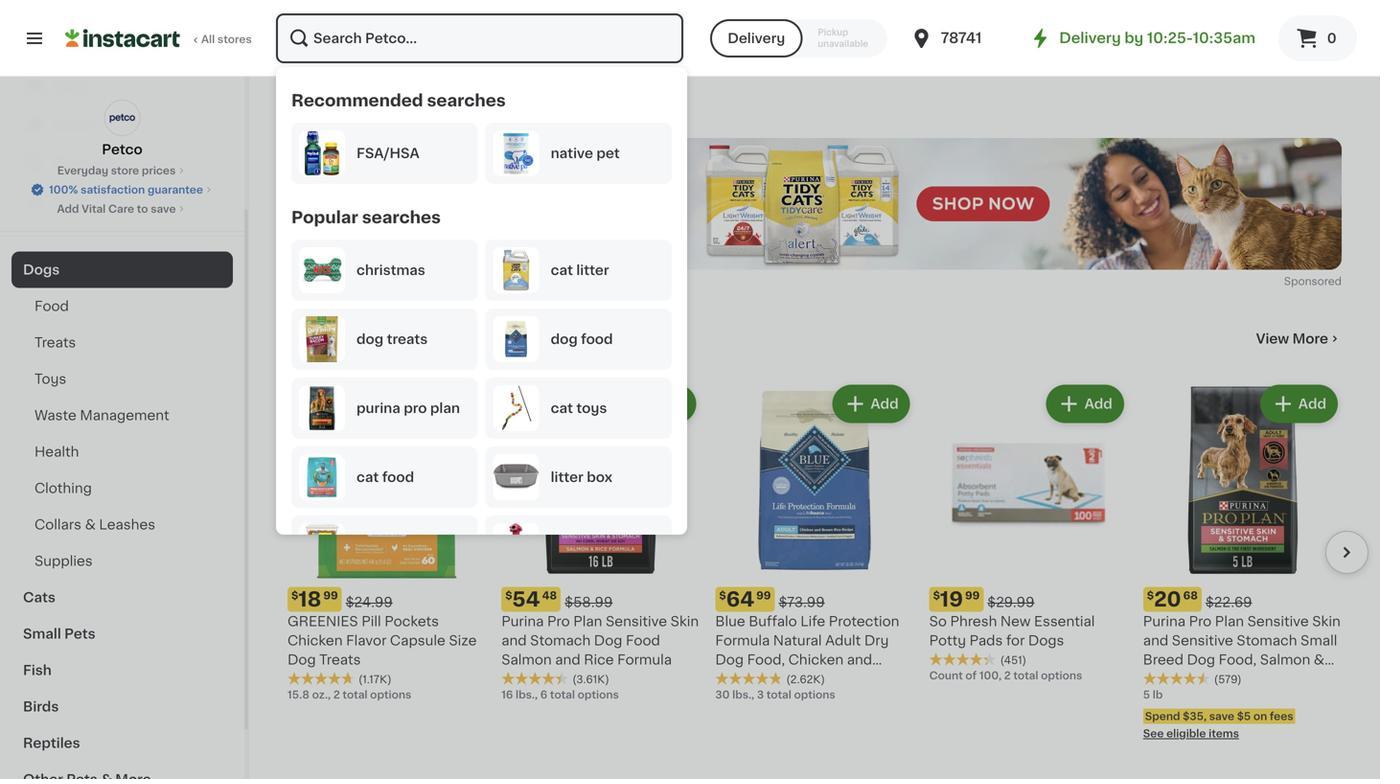 Task type: describe. For each thing, give the bounding box(es) containing it.
food, inside the "$ 20 68 $22.69 purina pro plan sensitive skin and sensitive stomach small breed dog food, salmon & rice formula"
[[1219, 654, 1257, 667]]

cat toys image
[[493, 385, 539, 432]]

items
[[1209, 729, 1240, 739]]

treats
[[387, 333, 428, 346]]

dog toys image
[[493, 524, 539, 570]]

popular
[[292, 210, 358, 226]]

spo
[[1285, 276, 1306, 287]]

on
[[288, 329, 319, 349]]

brown
[[716, 673, 758, 686]]

$19.99 original price: $29.99 element
[[930, 588, 1128, 612]]

on sale now link
[[288, 327, 422, 350]]

small pets link
[[12, 616, 233, 653]]

and up (3.61k)
[[555, 654, 581, 667]]

cat for cat toys
[[551, 402, 573, 415]]

all stores link
[[65, 12, 253, 65]]

$54.48 original price: $58.99 element
[[502, 588, 700, 612]]

$ 64 99
[[720, 590, 771, 610]]

buy
[[54, 157, 81, 170]]

dog inside blue buffalo life protection formula natural adult dry dog food, chicken and brown rice
[[716, 654, 744, 667]]

$18.99 original price: $24.99 element
[[288, 588, 486, 612]]

$24.99
[[346, 596, 393, 610]]

18
[[299, 590, 322, 610]]

48
[[542, 591, 557, 601]]

rice inside blue buffalo life protection formula natural adult dry dog food, chicken and brown rice
[[762, 673, 792, 686]]

now
[[374, 329, 422, 349]]

native pet link
[[493, 130, 665, 176]]

buffalo
[[749, 615, 797, 629]]

rice inside the "$ 20 68 $22.69 purina pro plan sensitive skin and sensitive stomach small breed dog food, salmon & rice formula"
[[1144, 673, 1174, 686]]

blue
[[716, 615, 746, 629]]

store
[[111, 165, 139, 176]]

product group containing 54
[[502, 381, 700, 703]]

clothing
[[35, 482, 92, 495]]

54
[[513, 590, 540, 610]]

3
[[757, 690, 764, 701]]

food, inside blue buffalo life protection formula natural adult dry dog food, chicken and brown rice
[[748, 654, 785, 667]]

sensitive inside purina pro plan sensitive skin and stomach dog food salmon and rice formula
[[606, 615, 667, 629]]

cat litter
[[551, 264, 609, 277]]

options for 64
[[794, 690, 836, 701]]

cat food link
[[299, 455, 470, 501]]

formula inside purina pro plan sensitive skin and stomach dog food salmon and rice formula
[[618, 654, 672, 667]]

fsa/hsa link
[[299, 130, 470, 176]]

10:25-
[[1148, 31, 1193, 45]]

dogs link
[[12, 252, 233, 288]]

add for 19 add button
[[1085, 397, 1113, 411]]

of
[[966, 671, 977, 681]]

2 horizontal spatial sensitive
[[1248, 615, 1310, 629]]

plan inside purina pro plan sensitive skin and stomach dog food salmon and rice formula
[[574, 615, 603, 629]]

19
[[941, 590, 964, 610]]

food for cat food
[[382, 471, 414, 484]]

skin inside the "$ 20 68 $22.69 purina pro plan sensitive skin and sensitive stomach small breed dog food, salmon & rice formula"
[[1313, 615, 1341, 629]]

product group containing 18
[[288, 381, 486, 703]]

$29.99
[[988, 596, 1035, 610]]

plan
[[430, 402, 460, 415]]

box
[[587, 471, 613, 484]]

add button for 64
[[835, 387, 909, 421]]

dogs inside so phresh new essential potty pads for dogs
[[1029, 635, 1065, 648]]

delivery by 10:25-10:35am
[[1060, 31, 1256, 45]]

5 add button from the left
[[1263, 387, 1337, 421]]

$ for 64
[[720, 591, 727, 601]]

item carousel region
[[288, 373, 1369, 751]]

0 vertical spatial 2
[[1005, 671, 1011, 681]]

collars
[[35, 518, 82, 532]]

skin inside purina pro plan sensitive skin and stomach dog food salmon and rice formula
[[671, 615, 699, 629]]

pro
[[404, 402, 427, 415]]

purina inside the "$ 20 68 $22.69 purina pro plan sensitive skin and sensitive stomach small breed dog food, salmon & rice formula"
[[1144, 615, 1186, 629]]

search list box containing recommended searches
[[292, 90, 672, 585]]

fees
[[1270, 712, 1294, 722]]

100% satisfaction guarantee button
[[30, 178, 215, 198]]

petco link
[[102, 100, 143, 159]]

count of 100, 2 total options
[[930, 671, 1083, 681]]

cat food image
[[299, 455, 345, 501]]

birds link
[[12, 689, 233, 725]]

5
[[1144, 690, 1151, 701]]

on
[[1254, 712, 1268, 722]]

add vital care to save link
[[57, 201, 187, 217]]

dog inside $ 18 99 $24.99 greenies pill pockets chicken flavor capsule size dog treats
[[288, 654, 316, 667]]

dry
[[865, 634, 889, 648]]

product group containing 64
[[716, 381, 914, 703]]

add for 1st add button from left
[[443, 397, 471, 411]]

all stores
[[201, 34, 252, 45]]

cats link
[[12, 580, 233, 616]]

purina pro plan sensitive skin and stomach dog food salmon and rice formula
[[502, 615, 699, 667]]

and down '54' at the left
[[502, 635, 527, 648]]

99 for 64
[[757, 591, 771, 601]]

pro inside the "$ 20 68 $22.69 purina pro plan sensitive skin and sensitive stomach small breed dog food, salmon & rice formula"
[[1190, 615, 1212, 629]]

100%
[[49, 185, 78, 195]]

life
[[801, 615, 826, 629]]

supplies link
[[12, 543, 233, 580]]

flavor
[[346, 634, 387, 648]]

satisfaction
[[81, 185, 145, 195]]

cat for cat litter
[[551, 264, 573, 277]]

100% satisfaction guarantee
[[49, 185, 203, 195]]

litter box image
[[493, 455, 539, 501]]

$ for 20
[[1148, 591, 1155, 601]]

litter box
[[551, 471, 613, 484]]

searches for popular searches
[[362, 210, 441, 226]]

options for 18
[[370, 690, 412, 701]]

spend
[[1146, 712, 1181, 722]]

(579)
[[1215, 675, 1242, 685]]

treats inside $ 18 99 $24.99 greenies pill pockets chicken flavor capsule size dog treats
[[319, 654, 361, 667]]

78741 button
[[911, 12, 1026, 65]]

native
[[551, 147, 594, 160]]

lb
[[1153, 690, 1163, 701]]

it
[[84, 157, 94, 170]]

everyday store prices
[[57, 165, 176, 176]]

salmon inside the "$ 20 68 $22.69 purina pro plan sensitive skin and sensitive stomach small breed dog food, salmon & rice formula"
[[1261, 654, 1311, 667]]

dogs inside 'link'
[[23, 263, 60, 277]]

dog food link
[[493, 316, 665, 362]]

$35,
[[1183, 712, 1207, 722]]

lbs., for 64
[[733, 690, 755, 701]]

stomach inside the "$ 20 68 $22.69 purina pro plan sensitive skin and sensitive stomach small breed dog food, salmon & rice formula"
[[1237, 635, 1298, 648]]

add button for 19
[[1049, 387, 1123, 421]]

(1.17k)
[[359, 675, 392, 685]]

$5
[[1238, 712, 1252, 722]]

service type group
[[711, 19, 888, 58]]

and inside blue buffalo life protection formula natural adult dry dog food, chicken and brown rice
[[847, 654, 873, 667]]

cat litter image
[[493, 247, 539, 293]]

99 for 19
[[966, 591, 980, 601]]

0 horizontal spatial save
[[151, 204, 176, 214]]

protection
[[829, 615, 900, 629]]

purina inside purina pro plan sensitive skin and stomach dog food salmon and rice formula
[[502, 615, 544, 629]]

again
[[97, 157, 135, 170]]

everyday
[[57, 165, 108, 176]]

30
[[716, 690, 730, 701]]

rice inside purina pro plan sensitive skin and stomach dog food salmon and rice formula
[[584, 654, 614, 667]]

potty
[[930, 635, 967, 648]]

99 for 18
[[323, 591, 338, 601]]

dog treats
[[357, 333, 428, 346]]

management
[[80, 409, 169, 422]]

dog for dog food
[[551, 333, 578, 346]]

lists link
[[12, 183, 233, 221]]

stomach inside purina pro plan sensitive skin and stomach dog food salmon and rice formula
[[530, 635, 591, 648]]

buy it again
[[54, 157, 135, 170]]

size
[[449, 634, 477, 648]]

waste management
[[35, 409, 169, 422]]

delivery for delivery
[[728, 32, 786, 45]]



Task type: vqa. For each thing, say whether or not it's contained in the screenshot.
Reptiles link
yes



Task type: locate. For each thing, give the bounding box(es) containing it.
1 stomach from the left
[[530, 635, 591, 648]]

0 horizontal spatial rice
[[584, 654, 614, 667]]

1 search list box from the top
[[292, 90, 672, 585]]

99 right 64
[[757, 591, 771, 601]]

buy it again link
[[12, 144, 233, 183]]

sensitive down $54.48 original price: $58.99 element
[[606, 615, 667, 629]]

$20.68 original price: $22.69 element
[[1144, 588, 1342, 612]]

dog treats image
[[299, 316, 345, 362]]

pads
[[970, 635, 1003, 648]]

0 horizontal spatial dog
[[357, 333, 384, 346]]

formula down $54.48 original price: $58.99 element
[[618, 654, 672, 667]]

clothing link
[[12, 470, 233, 507]]

natural
[[774, 634, 822, 648]]

2 down "(451)" at right
[[1005, 671, 1011, 681]]

chicken down greenies
[[288, 634, 343, 648]]

$ up blue
[[720, 591, 727, 601]]

& inside the "$ 20 68 $22.69 purina pro plan sensitive skin and sensitive stomach small breed dog food, salmon & rice formula"
[[1314, 654, 1325, 667]]

toys link
[[12, 361, 233, 397]]

chicken inside blue buffalo life protection formula natural adult dry dog food, chicken and brown rice
[[789, 654, 844, 667]]

native pet image
[[493, 130, 539, 176]]

1 horizontal spatial treats
[[319, 654, 361, 667]]

cat treats image
[[299, 524, 345, 570]]

0 horizontal spatial 99
[[323, 591, 338, 601]]

$ for 54
[[506, 591, 513, 601]]

1 skin from the left
[[671, 615, 699, 629]]

deals
[[54, 118, 93, 132]]

dog inside the "$ 20 68 $22.69 purina pro plan sensitive skin and sensitive stomach small breed dog food, salmon & rice formula"
[[1188, 654, 1216, 667]]

formula down blue
[[716, 634, 770, 648]]

purina down '54' at the left
[[502, 615, 544, 629]]

phresh
[[951, 615, 998, 629]]

plan down $58.99
[[574, 615, 603, 629]]

options for 54
[[578, 690, 619, 701]]

1 vertical spatial 2
[[334, 690, 340, 701]]

add button for 54
[[621, 387, 695, 421]]

$ inside $ 54 48
[[506, 591, 513, 601]]

view more link
[[1257, 329, 1342, 349]]

skin left blue
[[671, 615, 699, 629]]

total for 18
[[343, 690, 368, 701]]

dog up the (579)
[[1188, 654, 1216, 667]]

purina pro plan image
[[299, 385, 345, 432]]

(3.61k)
[[573, 675, 610, 685]]

2 horizontal spatial formula
[[1177, 673, 1232, 686]]

1 horizontal spatial skin
[[1313, 615, 1341, 629]]

1 horizontal spatial chicken
[[789, 654, 844, 667]]

$ up the 'so'
[[934, 591, 941, 601]]

1 horizontal spatial pro
[[1190, 615, 1212, 629]]

spend $35, save $5 on fees see eligible items
[[1144, 712, 1294, 739]]

0 horizontal spatial formula
[[618, 654, 672, 667]]

1 horizontal spatial dogs
[[288, 101, 365, 128]]

1 vertical spatial searches
[[362, 210, 441, 226]]

0 vertical spatial treats
[[35, 336, 76, 350]]

add
[[57, 204, 79, 214], [443, 397, 471, 411], [657, 397, 685, 411], [871, 397, 899, 411], [1085, 397, 1113, 411], [1299, 397, 1327, 411]]

collars & leashes link
[[12, 507, 233, 543]]

stores
[[218, 34, 252, 45]]

0 horizontal spatial salmon
[[502, 654, 552, 667]]

total
[[1014, 671, 1039, 681], [343, 690, 368, 701], [767, 690, 792, 701], [550, 690, 575, 701]]

2 search list box from the top
[[292, 123, 672, 192]]

99 inside $ 64 99
[[757, 591, 771, 601]]

$ 54 48
[[506, 590, 557, 610]]

1 vertical spatial chicken
[[789, 654, 844, 667]]

99 inside $ 18 99 $24.99 greenies pill pockets chicken flavor capsule size dog treats
[[323, 591, 338, 601]]

1 horizontal spatial dog
[[551, 333, 578, 346]]

$
[[292, 591, 299, 601], [720, 591, 727, 601], [506, 591, 513, 601], [934, 591, 941, 601], [1148, 591, 1155, 601]]

purina
[[357, 402, 401, 415]]

2
[[1005, 671, 1011, 681], [334, 690, 340, 701]]

save right to
[[151, 204, 176, 214]]

treats link
[[12, 325, 233, 361]]

shop
[[54, 80, 90, 93]]

purina pro plan
[[357, 402, 460, 415]]

0 horizontal spatial small
[[23, 628, 61, 641]]

2 horizontal spatial rice
[[1144, 673, 1174, 686]]

0 vertical spatial save
[[151, 204, 176, 214]]

2 right oz., at the left of the page
[[334, 690, 340, 701]]

5 $ from the left
[[1148, 591, 1155, 601]]

1 horizontal spatial &
[[1314, 654, 1325, 667]]

plan down "$22.69" on the bottom right of the page
[[1216, 615, 1245, 629]]

dog
[[594, 635, 623, 648], [288, 654, 316, 667], [716, 654, 744, 667], [1188, 654, 1216, 667]]

product group containing 20
[[1144, 381, 1342, 742]]

1 product group from the left
[[288, 381, 486, 703]]

$ inside $ 64 99
[[720, 591, 727, 601]]

searches up christmas
[[362, 210, 441, 226]]

and down adult
[[847, 654, 873, 667]]

78741
[[941, 31, 982, 45]]

food, up the (579)
[[1219, 654, 1257, 667]]

toys
[[35, 373, 66, 386]]

$ left 48
[[506, 591, 513, 601]]

treats down flavor
[[319, 654, 361, 667]]

5 lb
[[1144, 690, 1163, 701]]

christmas image
[[299, 247, 345, 293]]

1 add button from the left
[[407, 387, 481, 421]]

dog up 15.8
[[288, 654, 316, 667]]

2 add button from the left
[[621, 387, 695, 421]]

cat litter link
[[493, 247, 665, 293]]

lbs., left 3
[[733, 690, 755, 701]]

1 horizontal spatial small
[[1301, 635, 1338, 648]]

native pet
[[551, 147, 620, 160]]

purina down 20
[[1144, 615, 1186, 629]]

pro down 68
[[1190, 615, 1212, 629]]

99 right 18 at the bottom left of page
[[323, 591, 338, 601]]

1 horizontal spatial plan
[[1216, 615, 1245, 629]]

1 vertical spatial food
[[382, 471, 414, 484]]

3 99 from the left
[[966, 591, 980, 601]]

dog inside purina pro plan sensitive skin and stomach dog food salmon and rice formula
[[594, 635, 623, 648]]

formula inside the "$ 20 68 $22.69 purina pro plan sensitive skin and sensitive stomach small breed dog food, salmon & rice formula"
[[1177, 673, 1232, 686]]

$ inside $ 18 99 $24.99 greenies pill pockets chicken flavor capsule size dog treats
[[292, 591, 299, 601]]

christmas
[[357, 264, 426, 277]]

lbs., left 6
[[516, 690, 538, 701]]

1 lbs., from the left
[[733, 690, 755, 701]]

product group containing 19
[[930, 381, 1128, 684]]

$ left 68
[[1148, 591, 1155, 601]]

litter inside cat litter link
[[577, 264, 609, 277]]

$ inside the "$ 20 68 $22.69 purina pro plan sensitive skin and sensitive stomach small breed dog food, salmon & rice formula"
[[1148, 591, 1155, 601]]

0 horizontal spatial sensitive
[[606, 615, 667, 629]]

cat right cat food image
[[357, 471, 379, 484]]

dogs down essential
[[1029, 635, 1065, 648]]

2 plan from the left
[[1216, 615, 1245, 629]]

1 horizontal spatial sensitive
[[1172, 635, 1234, 648]]

$ for 19
[[934, 591, 941, 601]]

2 vertical spatial dogs
[[1029, 635, 1065, 648]]

plan inside the "$ 20 68 $22.69 purina pro plan sensitive skin and sensitive stomach small breed dog food, salmon & rice formula"
[[1216, 615, 1245, 629]]

food, up "brown"
[[748, 654, 785, 667]]

5 product group from the left
[[1144, 381, 1342, 742]]

total down "(451)" at right
[[1014, 671, 1039, 681]]

purina pro plan link
[[299, 385, 470, 432]]

2 horizontal spatial 99
[[966, 591, 980, 601]]

and
[[502, 635, 527, 648], [1144, 635, 1169, 648], [847, 654, 873, 667], [555, 654, 581, 667]]

delivery by 10:25-10:35am link
[[1029, 27, 1256, 50]]

1 horizontal spatial salmon
[[1261, 654, 1311, 667]]

0 horizontal spatial dogs
[[23, 263, 60, 277]]

lbs., for 54
[[516, 690, 538, 701]]

1 vertical spatial food
[[626, 635, 661, 648]]

rice up '30 lbs., 3 total options' on the right of the page
[[762, 673, 792, 686]]

0 horizontal spatial purina
[[502, 615, 544, 629]]

4 $ from the left
[[934, 591, 941, 601]]

$ for 18
[[292, 591, 299, 601]]

2 horizontal spatial dogs
[[1029, 635, 1065, 648]]

pro inside purina pro plan sensitive skin and stomach dog food salmon and rice formula
[[548, 615, 570, 629]]

1 vertical spatial treats
[[319, 654, 361, 667]]

1 vertical spatial cat
[[551, 402, 573, 415]]

search list box containing fsa/hsa
[[292, 123, 672, 192]]

dog down $54.48 original price: $58.99 element
[[594, 635, 623, 648]]

fish link
[[12, 653, 233, 689]]

1 horizontal spatial purina
[[1144, 615, 1186, 629]]

4 add button from the left
[[1049, 387, 1123, 421]]

dog for dog treats
[[357, 333, 384, 346]]

add for add button associated with 64
[[871, 397, 899, 411]]

1 horizontal spatial food
[[581, 333, 613, 346]]

everyday store prices link
[[57, 163, 187, 178]]

searches for recommended searches
[[427, 93, 506, 109]]

1 horizontal spatial food,
[[1219, 654, 1257, 667]]

1 horizontal spatial lbs.,
[[733, 690, 755, 701]]

options down (3.61k)
[[578, 690, 619, 701]]

toys
[[577, 402, 607, 415]]

2 99 from the left
[[757, 591, 771, 601]]

recommended searches group
[[292, 90, 672, 192]]

save up items
[[1210, 712, 1235, 722]]

searches down search field
[[427, 93, 506, 109]]

3 add button from the left
[[835, 387, 909, 421]]

2 vertical spatial formula
[[1177, 673, 1232, 686]]

1 food, from the left
[[748, 654, 785, 667]]

0 vertical spatial cat
[[551, 264, 573, 277]]

for
[[1007, 635, 1025, 648]]

total right 3
[[767, 690, 792, 701]]

2 pro from the left
[[1190, 615, 1212, 629]]

food up toys
[[581, 333, 613, 346]]

2 salmon from the left
[[1261, 654, 1311, 667]]

0 vertical spatial searches
[[427, 93, 506, 109]]

small inside the "$ 20 68 $22.69 purina pro plan sensitive skin and sensitive stomach small breed dog food, salmon & rice formula"
[[1301, 635, 1338, 648]]

by
[[1125, 31, 1144, 45]]

guarantee
[[148, 185, 203, 195]]

99 right 19
[[966, 591, 980, 601]]

formula inside blue buffalo life protection formula natural adult dry dog food, chicken and brown rice
[[716, 634, 770, 648]]

1 $ from the left
[[292, 591, 299, 601]]

blue buffalo life protection formula natural adult dry dog food, chicken and brown rice
[[716, 615, 900, 686]]

petco
[[102, 143, 143, 156]]

1 horizontal spatial stomach
[[1237, 635, 1298, 648]]

stomach
[[530, 635, 591, 648], [1237, 635, 1298, 648]]

supplies
[[35, 555, 93, 568]]

2 purina from the left
[[1144, 615, 1186, 629]]

health link
[[12, 434, 233, 470]]

0 vertical spatial litter
[[577, 264, 609, 277]]

3 product group from the left
[[716, 381, 914, 703]]

Search field
[[276, 13, 684, 63]]

rice up (3.61k)
[[584, 654, 614, 667]]

4 product group from the left
[[930, 381, 1128, 684]]

2 dog from the left
[[551, 333, 578, 346]]

so phresh new essential potty pads for dogs
[[930, 615, 1095, 648]]

salmon inside purina pro plan sensitive skin and stomach dog food salmon and rice formula
[[502, 654, 552, 667]]

1 horizontal spatial formula
[[716, 634, 770, 648]]

1 plan from the left
[[574, 615, 603, 629]]

1 horizontal spatial rice
[[762, 673, 792, 686]]

1 horizontal spatial 2
[[1005, 671, 1011, 681]]

$ 19 99
[[934, 590, 980, 610]]

skin
[[671, 615, 699, 629], [1313, 615, 1341, 629]]

small down $20.68 original price: $22.69 element
[[1301, 635, 1338, 648]]

None search field
[[274, 12, 686, 65]]

2 skin from the left
[[1313, 615, 1341, 629]]

reptiles
[[23, 737, 80, 750]]

fsa/hsa image
[[299, 130, 345, 176]]

1 dog from the left
[[357, 333, 384, 346]]

2 stomach from the left
[[1237, 635, 1298, 648]]

litter up the dog food
[[577, 264, 609, 277]]

0 horizontal spatial treats
[[35, 336, 76, 350]]

99
[[323, 591, 338, 601], [757, 591, 771, 601], [966, 591, 980, 601]]

0 vertical spatial chicken
[[288, 634, 343, 648]]

search list box for popular searches
[[292, 240, 672, 585]]

treats
[[35, 336, 76, 350], [319, 654, 361, 667]]

99 inside "$ 19 99"
[[966, 591, 980, 601]]

1 salmon from the left
[[502, 654, 552, 667]]

0 horizontal spatial skin
[[671, 615, 699, 629]]

30 lbs., 3 total options
[[716, 690, 836, 701]]

treats up toys
[[35, 336, 76, 350]]

1 vertical spatial save
[[1210, 712, 1235, 722]]

food up toys
[[35, 300, 69, 313]]

small
[[23, 628, 61, 641], [1301, 635, 1338, 648]]

0 horizontal spatial plan
[[574, 615, 603, 629]]

$64.99 original price: $73.99 element
[[716, 588, 914, 612]]

dog food image
[[493, 316, 539, 362]]

0 horizontal spatial food
[[35, 300, 69, 313]]

0 horizontal spatial &
[[85, 518, 96, 532]]

64
[[727, 590, 755, 610]]

dog treats link
[[299, 316, 470, 362]]

food link
[[12, 288, 233, 325]]

chicken inside $ 18 99 $24.99 greenies pill pockets chicken flavor capsule size dog treats
[[288, 634, 343, 648]]

1 horizontal spatial save
[[1210, 712, 1235, 722]]

0 horizontal spatial delivery
[[728, 32, 786, 45]]

formula up $35,
[[1177, 673, 1232, 686]]

1 horizontal spatial food
[[626, 635, 661, 648]]

68
[[1184, 591, 1198, 601]]

0 horizontal spatial lbs.,
[[516, 690, 538, 701]]

christmas link
[[299, 247, 470, 293]]

0 vertical spatial dogs
[[288, 101, 365, 128]]

search list box
[[292, 90, 672, 585], [292, 123, 672, 192], [292, 240, 672, 585]]

litter left the box
[[551, 471, 584, 484]]

total for 54
[[550, 690, 575, 701]]

options down essential
[[1042, 671, 1083, 681]]

pill
[[362, 615, 381, 629]]

save
[[151, 204, 176, 214], [1210, 712, 1235, 722]]

sensitive
[[606, 615, 667, 629], [1248, 615, 1310, 629], [1172, 635, 1234, 648]]

2 food, from the left
[[1219, 654, 1257, 667]]

total down (1.17k)
[[343, 690, 368, 701]]

food down purina pro plan
[[382, 471, 414, 484]]

popular searches group
[[292, 207, 672, 585]]

fish
[[23, 664, 52, 677]]

0 horizontal spatial food,
[[748, 654, 785, 667]]

delivery for delivery by 10:25-10:35am
[[1060, 31, 1122, 45]]

$ 18 99 $24.99 greenies pill pockets chicken flavor capsule size dog treats
[[288, 590, 477, 667]]

&
[[85, 518, 96, 532], [1314, 654, 1325, 667]]

$ up greenies
[[292, 591, 299, 601]]

litter inside litter box link
[[551, 471, 584, 484]]

and inside the "$ 20 68 $22.69 purina pro plan sensitive skin and sensitive stomach small breed dog food, salmon & rice formula"
[[1144, 635, 1169, 648]]

food for dog food
[[581, 333, 613, 346]]

salmon up 6
[[502, 654, 552, 667]]

options down (2.62k)
[[794, 690, 836, 701]]

dog up "brown"
[[716, 654, 744, 667]]

search list box containing christmas
[[292, 240, 672, 585]]

cat for cat food
[[357, 471, 379, 484]]

0 horizontal spatial stomach
[[530, 635, 591, 648]]

prices
[[142, 165, 176, 176]]

search list box for recommended searches
[[292, 123, 672, 192]]

recommended
[[292, 93, 423, 109]]

petco logo image
[[104, 100, 140, 136]]

food inside purina pro plan sensitive skin and stomach dog food salmon and rice formula
[[626, 635, 661, 648]]

1 vertical spatial &
[[1314, 654, 1325, 667]]

options down (1.17k)
[[370, 690, 412, 701]]

dog
[[357, 333, 384, 346], [551, 333, 578, 346]]

0 vertical spatial &
[[85, 518, 96, 532]]

salmon up fees
[[1261, 654, 1311, 667]]

chicken up (2.62k)
[[789, 654, 844, 667]]

new
[[1001, 615, 1031, 629]]

pro down 48
[[548, 615, 570, 629]]

food down $54.48 original price: $58.99 element
[[626, 635, 661, 648]]

delivery
[[1060, 31, 1122, 45], [728, 32, 786, 45]]

0 horizontal spatial chicken
[[288, 634, 343, 648]]

1 horizontal spatial delivery
[[1060, 31, 1122, 45]]

rice up lb
[[1144, 673, 1174, 686]]

product group
[[288, 381, 486, 703], [502, 381, 700, 703], [716, 381, 914, 703], [930, 381, 1128, 684], [1144, 381, 1342, 742]]

sensitive down $20.68 original price: $22.69 element
[[1248, 615, 1310, 629]]

dogs up fsa/hsa image on the top left of the page
[[288, 101, 365, 128]]

instacart logo image
[[65, 27, 180, 50]]

on sale now
[[288, 329, 422, 349]]

$ 20 68 $22.69 purina pro plan sensitive skin and sensitive stomach small breed dog food, salmon & rice formula
[[1144, 590, 1341, 686]]

3 search list box from the top
[[292, 240, 672, 585]]

0 vertical spatial formula
[[716, 634, 770, 648]]

stomach down 48
[[530, 635, 591, 648]]

capsule
[[390, 634, 446, 648]]

6
[[541, 690, 548, 701]]

cat food
[[357, 471, 414, 484]]

0 vertical spatial food
[[35, 300, 69, 313]]

food,
[[748, 654, 785, 667], [1219, 654, 1257, 667]]

0 horizontal spatial food
[[382, 471, 414, 484]]

total right 6
[[550, 690, 575, 701]]

1 99 from the left
[[323, 591, 338, 601]]

sensitive up breed
[[1172, 635, 1234, 648]]

$ inside "$ 19 99"
[[934, 591, 941, 601]]

waste
[[35, 409, 77, 422]]

save inside spend $35, save $5 on fees see eligible items
[[1210, 712, 1235, 722]]

cat right cat litter icon
[[551, 264, 573, 277]]

stomach down $20.68 original price: $22.69 element
[[1237, 635, 1298, 648]]

• sponsored: keep cozy with delivery image
[[288, 138, 1342, 270]]

0 vertical spatial food
[[581, 333, 613, 346]]

2 product group from the left
[[502, 381, 700, 703]]

cat left toys
[[551, 402, 573, 415]]

small down the cats
[[23, 628, 61, 641]]

litter box link
[[493, 455, 665, 501]]

dogs down lists
[[23, 263, 60, 277]]

add for 5th add button from the left
[[1299, 397, 1327, 411]]

searches inside group
[[427, 93, 506, 109]]

adult
[[826, 634, 861, 648]]

3 $ from the left
[[506, 591, 513, 601]]

2 vertical spatial cat
[[357, 471, 379, 484]]

and up breed
[[1144, 635, 1169, 648]]

view more
[[1257, 332, 1329, 346]]

10:35am
[[1193, 31, 1256, 45]]

eligible
[[1167, 729, 1207, 739]]

0 horizontal spatial 2
[[334, 690, 340, 701]]

skin down $20.68 original price: $22.69 element
[[1313, 615, 1341, 629]]

1 pro from the left
[[548, 615, 570, 629]]

1 vertical spatial litter
[[551, 471, 584, 484]]

1 purina from the left
[[502, 615, 544, 629]]

1 horizontal spatial 99
[[757, 591, 771, 601]]

★★★★★
[[930, 653, 997, 666], [930, 653, 997, 666], [288, 672, 355, 686], [288, 672, 355, 686], [716, 672, 783, 686], [716, 672, 783, 686], [502, 672, 569, 686], [502, 672, 569, 686], [1144, 672, 1211, 686], [1144, 672, 1211, 686]]

vital
[[82, 204, 106, 214]]

1 vertical spatial dogs
[[23, 263, 60, 277]]

deals link
[[12, 106, 233, 144]]

searches inside 'group'
[[362, 210, 441, 226]]

total for 64
[[767, 690, 792, 701]]

2 lbs., from the left
[[516, 690, 538, 701]]

0 horizontal spatial pro
[[548, 615, 570, 629]]

1 vertical spatial formula
[[618, 654, 672, 667]]

2 $ from the left
[[720, 591, 727, 601]]

food inside "link"
[[35, 300, 69, 313]]

delivery inside button
[[728, 32, 786, 45]]

popular searches
[[292, 210, 441, 226]]

all
[[201, 34, 215, 45]]



